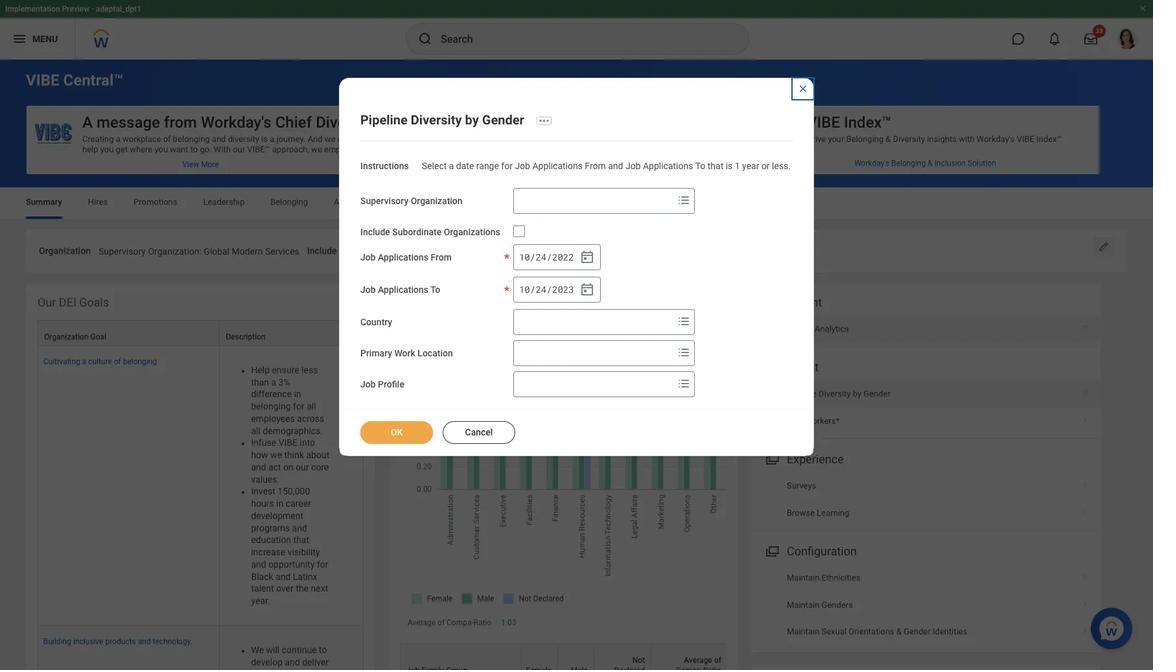 Task type: locate. For each thing, give the bounding box(es) containing it.
pipeline diversity by gender dialog
[[339, 78, 814, 457]]

experience
[[787, 453, 844, 466]]

to down impactful
[[695, 161, 706, 171]]

1 chevron right image from the top
[[1077, 412, 1094, 425]]

create inside creating belonging and diversity in the workplace with vibe™ how do you create a culture of belonging and turn intent into impactful actions? in this webinar, we share our strategies for valuing inclusion, belonging, and equity for all and show how our solutions can help you enable change.
[[491, 145, 515, 154]]

1 horizontal spatial where
[[193, 165, 216, 175]]

1 horizontal spatial learn
[[483, 290, 504, 299]]

path
[[537, 207, 554, 216]]

inbox large image
[[1085, 32, 1098, 45]]

0 vertical spatial culture
[[523, 145, 549, 154]]

actions?
[[445, 155, 476, 165]]

workday inside coming together on the path to equality learn how companies, leaders, and organizations each play a role in building equality. join the webinar with workday leaders and discover ways to assess your intentions against outcomes and drive real change. watch webinar
[[560, 227, 592, 237]]

1.03 button
[[501, 618, 519, 628]]

1 vertical spatial list
[[751, 473, 1102, 527]]

0 vertical spatial pipeline diversity by gender
[[360, 112, 524, 128]]

list for configuration
[[751, 565, 1102, 645]]

the down the latinx
[[296, 584, 309, 594]]

2 prompts image from the top
[[676, 345, 692, 361]]

0 vertical spatial organization
[[411, 196, 463, 206]]

learn
[[445, 217, 466, 227], [483, 290, 504, 299]]

0 horizontal spatial can
[[162, 165, 176, 175]]

we
[[251, 645, 264, 655]]

prompts image for country
[[676, 314, 692, 330]]

organization element
[[99, 238, 299, 262]]

your right drive
[[828, 134, 844, 144]]

notifications large image
[[1048, 32, 1061, 45]]

approach,
[[272, 145, 309, 154]]

is inside pipeline diversity by gender dialog
[[726, 161, 733, 171]]

job applications from group
[[513, 245, 601, 271]]

include subordinate organizations inside main content
[[307, 246, 447, 256]]

our
[[38, 295, 56, 309]]

gender up find workers* link
[[864, 389, 891, 399]]

we inside creating belonging and diversity in the workplace with vibe™ how do you create a culture of belonging and turn intent into impactful actions? in this webinar, we share our strategies for valuing inclusion, belonging, and equity for all and show how our solutions can help you enable change.
[[536, 155, 547, 165]]

from up want
[[164, 113, 197, 132]]

2 horizontal spatial workday's
[[977, 134, 1015, 144]]

into inside help ensure less than a 3% difference in belonging for all employees across all demographics. infuse vibe into how we think about and act on our core values. invest 150,000 hours in career development programs and education that increase visibility and opportunity for black and latinx talent over the next year.
[[300, 438, 315, 448]]

to up we're
[[518, 279, 525, 289]]

to up then
[[278, 155, 285, 165]]

date
[[499, 246, 518, 256]]

average of compa-ratio inside popup button
[[676, 656, 722, 670]]

summary
[[26, 197, 62, 207]]

2 maintain from the top
[[787, 600, 820, 610]]

diversity inside list item
[[819, 389, 851, 399]]

compa- right "declared"
[[676, 667, 704, 670]]

3 list from the top
[[751, 565, 1102, 645]]

2 creating from the left
[[445, 134, 476, 144]]

go.
[[200, 145, 212, 154]]

subordinate inside main content
[[339, 246, 388, 256]]

0 horizontal spatial learn
[[445, 217, 466, 227]]

2 horizontal spatial with
[[959, 134, 975, 144]]

to left we're
[[431, 285, 440, 295]]

your up take
[[287, 155, 303, 165]]

0 vertical spatial on
[[511, 207, 521, 216]]

row containing organization goal
[[38, 320, 364, 346]]

0 vertical spatial workday
[[560, 227, 592, 237]]

1 horizontal spatial to
[[695, 161, 706, 171]]

belonging inside tab list
[[271, 197, 308, 207]]

start date
[[477, 246, 518, 256]]

workday's up solution
[[977, 134, 1015, 144]]

0 vertical spatial prompts image
[[676, 314, 692, 330]]

0 vertical spatial that
[[708, 161, 724, 171]]

within
[[445, 300, 467, 310]]

creating for creating belonging and diversity in the workplace with vibe™ how do you create a culture of belonging and turn intent into impactful actions? in this webinar, we share our strategies for valuing inclusion, belonging, and equity for all and show how our solutions can help you enable change.
[[445, 134, 476, 144]]

a up 'get'
[[116, 134, 121, 144]]

& inside "link"
[[897, 627, 902, 637]]

belonging down the difference
[[251, 401, 291, 412]]

how inside help ensure less than a 3% difference in belonging for all employees across all demographics. infuse vibe into how we think about and act on our core values. invest 150,000 hours in career development programs and education that increase visibility and opportunity for black and latinx talent over the next year.
[[251, 450, 268, 460]]

products inside the building inclusive products and technology. link
[[105, 637, 136, 646]]

pipeline down the talent
[[787, 389, 817, 399]]

action
[[492, 279, 516, 289]]

10 up externally.
[[519, 283, 530, 296]]

in
[[568, 134, 575, 144], [692, 217, 698, 227], [704, 279, 711, 289], [294, 389, 301, 400], [276, 499, 284, 509]]

1 maintain from the top
[[787, 573, 820, 583]]

1 vertical spatial help
[[672, 165, 688, 175]]

belonging & diversity thought leadership
[[445, 113, 735, 132]]

belonging inside creating belonging and diversity in the workplace with vibe™ how do you create a culture of belonging and turn intent into impactful actions? in this webinar, we share our strategies for valuing inclusion, belonging, and equity for all and show how our solutions can help you enable change.
[[561, 145, 598, 154]]

calendar image
[[580, 250, 595, 265], [580, 282, 595, 298]]

we
[[325, 134, 336, 144], [311, 145, 322, 154], [536, 155, 547, 165], [270, 450, 282, 460]]

row containing not declared
[[400, 644, 728, 670]]

with up intent
[[632, 134, 648, 144]]

1 24 from the top
[[536, 251, 547, 263]]

0 vertical spatial learn
[[445, 217, 466, 227]]

how up join
[[468, 217, 484, 227]]

row
[[38, 320, 364, 346], [38, 346, 364, 626], [400, 644, 728, 670]]

and down turn
[[608, 161, 623, 171]]

see
[[178, 165, 191, 175]]

role
[[676, 217, 690, 227]]

culture inside our dei goals element
[[88, 357, 112, 366]]

2 vertical spatial compa-
[[676, 667, 704, 670]]

organization for organization
[[39, 246, 91, 256]]

not declared
[[614, 656, 645, 670]]

calendar image for 10 / 24 / 2023
[[580, 282, 595, 298]]

our up show
[[572, 155, 584, 165]]

1 creating from the left
[[82, 134, 114, 144]]

1 horizontal spatial average
[[684, 656, 713, 665]]

hiring
[[193, 155, 214, 165]]

0 vertical spatial is
[[261, 134, 268, 144]]

with inside coming together on the path to equality learn how companies, leaders, and organizations each play a role in building equality. join the webinar with workday leaders and discover ways to assess your intentions against outcomes and drive real change. watch webinar
[[542, 227, 558, 237]]

belonging
[[173, 134, 210, 144], [561, 145, 598, 154], [251, 401, 291, 412]]

a right "cultivating"
[[82, 357, 86, 366]]

adeptai_dpt1
[[96, 5, 141, 14]]

1 vertical spatial pipeline diversity by gender
[[787, 389, 891, 399]]

0 vertical spatial prompts image
[[676, 193, 692, 208]]

a
[[82, 113, 93, 132]]

organization inside popup button
[[44, 332, 89, 342]]

description button
[[220, 321, 363, 345]]

Job Profile field
[[514, 373, 674, 396]]

2 vertical spatial your
[[473, 238, 490, 248]]

1 horizontal spatial include
[[360, 227, 390, 238]]

building inclusive products and technology. link
[[43, 635, 193, 646]]

1 vertical spatial average of compa-ratio
[[676, 656, 722, 670]]

diversity
[[411, 112, 462, 128], [316, 113, 376, 132], [532, 113, 593, 132], [534, 134, 566, 144], [893, 134, 925, 144], [1006, 155, 1038, 165], [819, 389, 851, 399]]

creating
[[82, 134, 114, 144], [445, 134, 476, 144]]

0 vertical spatial where
[[130, 145, 152, 154]]

1 vertical spatial 24
[[536, 283, 547, 296]]

inclusive
[[73, 637, 103, 646]]

all right equity
[[539, 165, 548, 175]]

help inside creating belonging and diversity in the workplace with vibe™ how do you create a culture of belonging and turn intent into impactful actions? in this webinar, we share our strategies for valuing inclusion, belonging, and equity for all and show how our solutions can help you enable change.
[[672, 165, 688, 175]]

24 for 2022
[[536, 251, 547, 263]]

2 vertical spatial ratio
[[704, 667, 722, 670]]

include subordinate organizations inside pipeline diversity by gender dialog
[[360, 227, 500, 238]]

2022
[[552, 251, 574, 263]]

with
[[214, 145, 231, 154]]

prompts image
[[676, 314, 692, 330], [676, 345, 692, 361]]

1 vertical spatial compa-
[[447, 618, 474, 627]]

can down valuing
[[657, 165, 670, 175]]

prompts image
[[676, 193, 692, 208], [676, 376, 692, 392]]

include for start
[[307, 246, 337, 256]]

belonging up do
[[445, 113, 515, 132]]

we down and
[[311, 145, 322, 154]]

configuration
[[787, 545, 857, 558]]

2 vertical spatial maintain
[[787, 627, 820, 637]]

products
[[105, 637, 136, 646], [251, 669, 287, 670]]

0 horizontal spatial subordinate
[[339, 246, 388, 256]]

row for our dei goals element on the left
[[38, 320, 364, 346]]

subordinate inside pipeline diversity by gender dialog
[[392, 227, 442, 238]]

1 vertical spatial that
[[293, 535, 309, 545]]

with down leaders,
[[542, 227, 558, 237]]

2 vertical spatial organization
[[44, 332, 89, 342]]

culture
[[523, 145, 549, 154], [88, 357, 112, 366]]

to left go.
[[190, 145, 198, 154]]

creating a workplace of belonging and diversity is a journey. and we can help you get where you want to go. with our vibe™ approach, we empower you to gauge everything from hiring and promotions to your people's sense of belonging—so you can see where you stand and then take action.
[[82, 134, 360, 175]]

how down strategies
[[588, 165, 604, 175]]

job applications to group
[[513, 277, 601, 303]]

calendar image inside job applications from group
[[580, 250, 595, 265]]

all
[[539, 165, 548, 175], [307, 401, 316, 412], [251, 426, 261, 436]]

1 horizontal spatial pipeline
[[787, 389, 817, 399]]

creating up how
[[445, 134, 476, 144]]

from down workplace at the top
[[585, 161, 606, 171]]

2 vertical spatial list
[[751, 565, 1102, 645]]

1 horizontal spatial change.
[[653, 238, 682, 248]]

1 vertical spatial workday's
[[977, 134, 1015, 144]]

supervisory organization
[[360, 196, 463, 206]]

2 24 from the top
[[536, 283, 547, 296]]

with right insights
[[959, 134, 975, 144]]

chevron right image inside surveys link
[[1077, 477, 1094, 490]]

maintain up the maintain genders
[[787, 573, 820, 583]]

our down justice
[[561, 279, 573, 289]]

into
[[656, 145, 671, 154], [300, 438, 315, 448]]

1 list from the top
[[751, 381, 1102, 434]]

0 horizontal spatial include
[[307, 246, 337, 256]]

we're
[[445, 279, 465, 289]]

in right the role
[[692, 217, 698, 227]]

cancel button
[[443, 422, 515, 444]]

start date element
[[526, 238, 574, 262]]

declared
[[614, 667, 645, 670]]

1 vertical spatial from
[[431, 252, 452, 263]]

supervisory inside pipeline diversity by gender dialog
[[360, 196, 409, 206]]

0 horizontal spatial culture
[[88, 357, 112, 366]]

chevron right image for experience
[[1077, 477, 1094, 490]]

gender down maintain genders "link"
[[904, 627, 931, 637]]

1 vertical spatial pipeline
[[787, 389, 817, 399]]

main content
[[0, 60, 1153, 670]]

10 for 10 / 24 / 2023
[[519, 283, 530, 296]]

a up webinar,
[[517, 145, 521, 154]]

and up over
[[276, 572, 291, 582]]

ok
[[391, 427, 403, 438]]

calendar image inside job applications to group
[[580, 282, 595, 298]]

and down action
[[504, 300, 518, 310]]

impactful
[[673, 145, 708, 154]]

3 maintain from the top
[[787, 627, 820, 637]]

you left gauge
[[82, 155, 96, 165]]

chevron right image
[[1077, 412, 1094, 425], [1077, 504, 1094, 517], [1077, 596, 1094, 609], [1077, 622, 1094, 635]]

index™
[[844, 113, 892, 132], [1037, 134, 1062, 144]]

& right orientations at right
[[897, 627, 902, 637]]

change. down range
[[472, 176, 502, 185]]

maintain down maintain ethnicities
[[787, 600, 820, 610]]

where down 'hiring'
[[193, 165, 216, 175]]

from up see
[[173, 155, 191, 165]]

list containing pipeline diversity by gender
[[751, 381, 1102, 434]]

0 vertical spatial average
[[408, 618, 436, 627]]

3 chevron right image from the top
[[1077, 596, 1094, 609]]

into up valuing
[[656, 145, 671, 154]]

1 vertical spatial organizations
[[391, 246, 447, 256]]

gender inside list item
[[864, 389, 891, 399]]

pipeline inside pipeline diversity by gender list item
[[787, 389, 817, 399]]

maintain sexual orientations & gender identities
[[787, 627, 968, 637]]

a left date
[[449, 161, 454, 171]]

building inclusive products and technology.
[[43, 637, 193, 646]]

1 vertical spatial prompts image
[[676, 345, 692, 361]]

10 inside job applications to group
[[519, 283, 530, 296]]

workday's
[[201, 113, 271, 132], [977, 134, 1015, 144], [855, 159, 890, 168]]

and inside pipeline diversity by gender dialog
[[608, 161, 623, 171]]

instructions
[[360, 161, 409, 171]]

2 horizontal spatial ratio
[[704, 667, 722, 670]]

chevron right image inside maintain sexual orientations & gender identities "link"
[[1077, 622, 1094, 635]]

0 vertical spatial index™
[[844, 113, 892, 132]]

1 vertical spatial into
[[300, 438, 315, 448]]

1 vertical spatial change.
[[653, 238, 682, 248]]

supervisory inside 'text box'
[[99, 246, 146, 257]]

1 vertical spatial is
[[726, 161, 733, 171]]

1 horizontal spatial create
[[621, 290, 644, 299]]

family
[[508, 295, 542, 309]]

0 horizontal spatial your
[[287, 155, 303, 165]]

1 vertical spatial from
[[173, 155, 191, 165]]

organization inside pipeline diversity by gender dialog
[[411, 196, 463, 206]]

1 vertical spatial prompts image
[[676, 376, 692, 392]]

include subordinate organizations for start date
[[307, 246, 447, 256]]

0 horizontal spatial with
[[542, 227, 558, 237]]

1 prompts image from the top
[[676, 314, 692, 330]]

is right diversity on the top
[[261, 134, 268, 144]]

browse learning link
[[751, 500, 1102, 527]]

include for job
[[360, 227, 390, 238]]

vibe™ inside creating belonging and diversity in the workplace with vibe™ how do you create a culture of belonging and turn intent into impactful actions? in this webinar, we share our strategies for valuing inclusion, belonging, and equity for all and show how our solutions can help you enable change.
[[650, 134, 673, 144]]

1 horizontal spatial culture
[[523, 145, 549, 154]]

chevron right image inside find workers* link
[[1077, 412, 1094, 425]]

ways
[[674, 227, 693, 237]]

we inside help ensure less than a 3% difference in belonging for all employees across all demographics. infuse vibe into how we think about and act on our core values. invest 150,000 hours in career development programs and education that increase visibility and opportunity for black and latinx talent over the next year.
[[270, 450, 282, 460]]

select a date range for job applications from and job applications to that is 1 year or less.
[[422, 161, 791, 171]]

calendar image for 10 / 24 / 2022
[[580, 250, 595, 265]]

pipeline diversity by gender
[[360, 112, 524, 128], [787, 389, 891, 399]]

2 10 from the top
[[519, 283, 530, 296]]

belonging up show
[[561, 145, 598, 154]]

learn down coming
[[445, 217, 466, 227]]

all up infuse
[[251, 426, 261, 436]]

implementation preview -   adeptai_dpt1
[[5, 5, 141, 14]]

2 horizontal spatial all
[[539, 165, 548, 175]]

by inside dialog
[[465, 112, 479, 128]]

relative
[[842, 155, 872, 165]]

1 horizontal spatial creating
[[445, 134, 476, 144]]

the left path
[[523, 207, 535, 216]]

24 inside job applications to group
[[536, 283, 547, 296]]

for right this
[[501, 161, 513, 171]]

in up development
[[276, 499, 284, 509]]

list containing surveys
[[751, 473, 1102, 527]]

workday's up diversity on the top
[[201, 113, 271, 132]]

row containing help ensure less than a 3% difference in belonging for all employees across all demographics.
[[38, 346, 364, 626]]

1 prompts image from the top
[[676, 193, 692, 208]]

chevron right image inside browse learning link
[[1077, 504, 1094, 517]]

a inside pipeline diversity by gender dialog
[[449, 161, 454, 171]]

3 chevron right image from the top
[[1077, 569, 1094, 582]]

that inside pipeline diversity by gender dialog
[[708, 161, 724, 171]]

0 horizontal spatial pipeline diversity by gender link
[[360, 112, 524, 128]]

maintain sexual orientations & gender identities link
[[751, 619, 1102, 645]]

pipeline diversity by gender up how
[[360, 112, 524, 128]]

that up visibility
[[293, 535, 309, 545]]

include inside pipeline diversity by gender dialog
[[360, 227, 390, 238]]

organizations up job applications to
[[391, 246, 447, 256]]

1 horizontal spatial is
[[726, 161, 733, 171]]

work
[[395, 348, 415, 359]]

compa-ratio by job family group & gender
[[400, 295, 626, 309]]

chevron right image inside maintain genders "link"
[[1077, 596, 1094, 609]]

2 prompts image from the top
[[676, 376, 692, 392]]

include subordinate organizations up assess
[[360, 227, 500, 238]]

creating down a
[[82, 134, 114, 144]]

belonging
[[445, 113, 515, 132], [478, 134, 516, 144], [847, 134, 884, 144], [959, 155, 996, 165], [892, 159, 926, 168], [271, 197, 308, 207]]

your up webinar
[[473, 238, 490, 248]]

your inside 'creating a workplace of belonging and diversity is a journey. and we can help you get where you want to go. with our vibe™ approach, we empower you to gauge everything from hiring and promotions to your people's sense of belonging—so you can see where you stand and then take action.'
[[287, 155, 303, 165]]

where down the workplace
[[130, 145, 152, 154]]

list containing maintain ethnicities
[[751, 565, 1102, 645]]

10 for 10 / 24 / 2022
[[519, 251, 530, 263]]

year
[[742, 161, 760, 171]]

2 horizontal spatial belonging
[[561, 145, 598, 154]]

2 chevron right image from the top
[[1077, 504, 1094, 517]]

0 vertical spatial change.
[[472, 176, 502, 185]]

solution
[[968, 159, 996, 168]]

building
[[701, 217, 730, 227]]

10 inside job applications from group
[[519, 251, 530, 263]]

0 horizontal spatial average of compa-ratio
[[408, 618, 492, 627]]

can up empower
[[338, 134, 351, 144]]

get
[[116, 145, 128, 154]]

0 vertical spatial into
[[656, 145, 671, 154]]

2 vertical spatial all
[[251, 426, 261, 436]]

on inside help ensure less than a 3% difference in belonging for all employees across all demographics. infuse vibe into how we think about and act on our core values. invest 150,000 hours in career development programs and education that increase visibility and opportunity for black and latinx talent over the next year.
[[283, 462, 294, 473]]

action.
[[310, 165, 335, 175]]

difference
[[251, 389, 292, 400]]

2 vertical spatial workday's
[[855, 159, 890, 168]]

change. inside coming together on the path to equality learn how companies, leaders, and organizations each play a role in building equality. join the webinar with workday leaders and discover ways to assess your intentions against outcomes and drive real change. watch webinar
[[653, 238, 682, 248]]

1 vertical spatial subordinate
[[339, 246, 388, 256]]

workplace
[[123, 134, 161, 144]]

2 vertical spatial chevron right image
[[1077, 569, 1094, 582]]

list
[[751, 381, 1102, 434], [751, 473, 1102, 527], [751, 565, 1102, 645]]

for down webinar,
[[526, 165, 537, 175]]

1 vertical spatial maintain
[[787, 600, 820, 610]]

0 vertical spatial calendar image
[[580, 250, 595, 265]]

workday down taking
[[469, 300, 502, 310]]

change. inside creating belonging and diversity in the workplace with vibe™ how do you create a culture of belonging and turn intent into impactful actions? in this webinar, we share our strategies for valuing inclusion, belonging, and equity for all and show how our solutions can help you enable change.
[[472, 176, 502, 185]]

maintain for maintain genders
[[787, 600, 820, 610]]

that left 1
[[708, 161, 724, 171]]

tab list
[[13, 188, 1140, 219]]

cultivating
[[43, 357, 80, 366]]

create up this
[[491, 145, 515, 154]]

on down think
[[283, 462, 294, 473]]

our dei goals
[[38, 295, 109, 309]]

creating belonging and diversity in the workplace with vibe™ how do you create a culture of belonging and turn intent into impactful actions? in this webinar, we share our strategies for valuing inclusion, belonging, and equity for all and show how our solutions can help you enable change.
[[445, 134, 708, 185]]

leadership down stand
[[203, 197, 245, 207]]

all up across
[[307, 401, 316, 412]]

drive
[[616, 238, 635, 248]]

1 vertical spatial all
[[307, 401, 316, 412]]

belonging inside 'creating a workplace of belonging and diversity is a journey. and we can help you get where you want to go. with our vibe™ approach, we empower you to gauge everything from hiring and promotions to your people's sense of belonging—so you can see where you stand and then take action.'
[[173, 134, 210, 144]]

job right this
[[515, 161, 530, 171]]

1 chevron right image from the top
[[1077, 385, 1094, 398]]

0 horizontal spatial pipeline diversity by gender
[[360, 112, 524, 128]]

ethnicities
[[822, 573, 861, 583]]

chevron right image
[[1077, 385, 1094, 398], [1077, 477, 1094, 490], [1077, 569, 1094, 582]]

create down accelerate
[[621, 290, 644, 299]]

2 chevron right image from the top
[[1077, 477, 1094, 490]]

2 vertical spatial by
[[853, 389, 862, 399]]

on up companies,
[[511, 207, 521, 216]]

Country field
[[514, 311, 674, 334]]

0 horizontal spatial into
[[300, 438, 315, 448]]

organizations inside pipeline diversity by gender dialog
[[444, 227, 500, 238]]

leadership inside tab list
[[203, 197, 245, 207]]

pipeline diversity by gender inside dialog
[[360, 112, 524, 128]]

row for 'we will continue to develop and deliver products that he' row
[[38, 346, 364, 626]]

1 horizontal spatial leadership
[[658, 113, 735, 132]]

central™
[[63, 71, 124, 89]]

implementation preview -   adeptai_dpt1 banner
[[0, 0, 1153, 60]]

0 vertical spatial 24
[[536, 251, 547, 263]]

people analytics
[[787, 324, 849, 334]]

ratio
[[441, 295, 467, 309], [474, 618, 492, 627], [704, 667, 722, 670]]

24 inside job applications from group
[[536, 251, 547, 263]]

to inside we will continue to develop and deliver products that he
[[319, 645, 327, 655]]

that
[[708, 161, 724, 171], [293, 535, 309, 545], [289, 669, 305, 670]]

1 10 from the top
[[519, 251, 530, 263]]

we up act
[[270, 450, 282, 460]]

organization up coming
[[411, 196, 463, 206]]

1 horizontal spatial on
[[511, 207, 521, 216]]

0 horizontal spatial is
[[261, 134, 268, 144]]

global
[[204, 246, 230, 257]]

coming together on the path to equality learn how companies, leaders, and organizations each play a role in building equality. join the webinar with workday leaders and discover ways to assess your intentions against outcomes and drive real change. watch webinar
[[445, 207, 730, 258]]

compa- down job applications to
[[400, 295, 441, 309]]

0 horizontal spatial pipeline
[[360, 112, 408, 128]]

compa-ratio by job family group & gender element
[[388, 283, 738, 670]]

demographics.
[[263, 426, 323, 436]]

organizations inside main content
[[391, 246, 447, 256]]

change. down the discover
[[653, 238, 682, 248]]

0 horizontal spatial vibe™
[[247, 145, 270, 154]]

to up deliver
[[319, 645, 327, 655]]

creating inside creating belonging and diversity in the workplace with vibe™ how do you create a culture of belonging and turn intent into impactful actions? in this webinar, we share our strategies for valuing inclusion, belonging, and equity for all and show how our solutions can help you enable change.
[[445, 134, 476, 144]]

1 vertical spatial products
[[251, 669, 287, 670]]

maintain left 'sexual'
[[787, 627, 820, 637]]

2 calendar image from the top
[[580, 282, 595, 298]]

how
[[588, 165, 604, 175], [468, 217, 484, 227], [506, 290, 522, 299], [251, 450, 268, 460]]

organizations for job applications from
[[444, 227, 500, 238]]

2 horizontal spatial compa-
[[676, 667, 704, 670]]

1 vertical spatial include subordinate organizations
[[307, 246, 447, 256]]

& down practices
[[579, 295, 586, 309]]

for inside uniting at workday for social justice we're taking action to examine our practices and accelerate progress in our company. learn how we're working together to create systemic change both within workday and externally.
[[517, 269, 528, 279]]

job down turn
[[626, 161, 641, 171]]

the
[[577, 134, 589, 144], [523, 207, 535, 216], [496, 227, 508, 237], [296, 584, 309, 594]]

1 vertical spatial pipeline diversity by gender link
[[751, 381, 1102, 408]]

average inside average of compa-ratio
[[684, 656, 713, 665]]

belonging inside creating belonging and diversity in the workplace with vibe™ how do you create a culture of belonging and turn intent into impactful actions? in this webinar, we share our strategies for valuing inclusion, belonging, and equity for all and show how our solutions can help you enable change.
[[478, 134, 516, 144]]

the inside creating belonging and diversity in the workplace with vibe™ how do you create a culture of belonging and turn intent into impactful actions? in this webinar, we share our strategies for valuing inclusion, belonging, and equity for all and show how our solutions can help you enable change.
[[577, 134, 589, 144]]

our dei goals element
[[26, 283, 375, 670]]

our down diversity on the top
[[233, 145, 245, 154]]

1 calendar image from the top
[[580, 250, 595, 265]]

in inside creating belonging and diversity in the workplace with vibe™ how do you create a culture of belonging and turn intent into impactful actions? in this webinar, we share our strategies for valuing inclusion, belonging, and equity for all and show how our solutions can help you enable change.
[[568, 134, 575, 144]]

thought
[[596, 113, 654, 132]]

2 list from the top
[[751, 473, 1102, 527]]

4 chevron right image from the top
[[1077, 622, 1094, 635]]

we will continue to develop and deliver products that he row
[[38, 626, 364, 670]]

1 vertical spatial create
[[621, 290, 644, 299]]

1 horizontal spatial help
[[672, 165, 688, 175]]

uniting
[[445, 269, 471, 279]]

creating inside 'creating a workplace of belonging and diversity is a journey. and we can help you get where you want to go. with our vibe™ approach, we empower you to gauge everything from hiring and promotions to your people's sense of belonging—so you can see where you stand and then take action.'
[[82, 134, 114, 144]]

maintain for maintain ethnicities
[[787, 573, 820, 583]]

on inside coming together on the path to equality learn how companies, leaders, and organizations each play a role in building equality. join the webinar with workday leaders and discover ways to assess your intentions against outcomes and drive real change. watch webinar
[[511, 207, 521, 216]]

0 vertical spatial by
[[465, 112, 479, 128]]

1 vertical spatial to
[[431, 285, 440, 295]]

1 vertical spatial calendar image
[[580, 282, 595, 298]]



Task type: describe. For each thing, give the bounding box(es) containing it.
pipeline diversity by gender inside list item
[[787, 389, 891, 399]]

prompts image for primary work location
[[676, 345, 692, 361]]

to right "together"
[[611, 290, 618, 299]]

progress
[[669, 279, 702, 289]]

taking
[[467, 279, 490, 289]]

assess
[[445, 238, 471, 248]]

close pipeline diversity by gender image
[[798, 84, 809, 94]]

people analytics list item
[[751, 316, 1102, 342]]

stand
[[234, 165, 255, 175]]

and inside we will continue to develop and deliver products that he
[[285, 657, 300, 668]]

0 horizontal spatial ratio
[[441, 295, 467, 309]]

job left profile
[[360, 379, 376, 390]]

turn
[[616, 145, 631, 154]]

job up job applications to
[[360, 252, 376, 263]]

0 horizontal spatial average
[[408, 618, 436, 627]]

belonging right 'focus'
[[959, 155, 996, 165]]

1 horizontal spatial all
[[307, 401, 316, 412]]

learn inside coming together on the path to equality learn how companies, leaders, and organizations each play a role in building equality. join the webinar with workday leaders and discover ways to assess your intentions against outcomes and drive real change. watch webinar
[[445, 217, 466, 227]]

measure relative performance to focus belonging & diversity efforts
[[807, 155, 1065, 165]]

attrition
[[334, 197, 364, 207]]

ext link image
[[1081, 320, 1094, 332]]

group
[[545, 295, 576, 309]]

of inside our dei goals element
[[114, 357, 121, 366]]

and
[[308, 134, 323, 144]]

list for experience
[[751, 473, 1102, 527]]

the inside help ensure less than a 3% difference in belonging for all employees across all demographics. infuse vibe into how we think about and act on our core values. invest 150,000 hours in career development programs and education that increase visibility and opportunity for black and latinx talent over the next year.
[[296, 584, 309, 594]]

1 vertical spatial where
[[193, 165, 216, 175]]

job up country on the left top of page
[[360, 285, 376, 295]]

pipeline diversity by gender list item
[[751, 381, 1102, 408]]

how inside uniting at workday for social justice we're taking action to examine our practices and accelerate progress in our company. learn how we're working together to create systemic change both within workday and externally.
[[506, 290, 522, 299]]

than
[[251, 377, 269, 387]]

and up strategies
[[600, 145, 614, 154]]

start
[[477, 246, 497, 256]]

strategies
[[586, 155, 624, 165]]

and down with
[[216, 155, 230, 165]]

find workers*
[[787, 416, 840, 426]]

drive your belonging & diversity insights with workday's vibe index™
[[807, 134, 1062, 144]]

do
[[464, 145, 474, 154]]

and left technology.
[[138, 637, 151, 646]]

1 horizontal spatial can
[[338, 134, 351, 144]]

ok button
[[360, 422, 433, 444]]

cultivating a culture of belonging.
[[43, 357, 159, 366]]

0 horizontal spatial workday's
[[201, 113, 271, 132]]

help ensure less than a 3% difference in belonging for all employees across all demographics. infuse vibe into how we think about and act on our core values. invest 150,000 hours in career development programs and education that increase visibility and opportunity for black and latinx talent over the next year.
[[251, 365, 332, 606]]

row inside compa-ratio by job family group & gender element
[[400, 644, 728, 670]]

organization for organization goal
[[44, 332, 89, 342]]

menu group image
[[763, 542, 781, 560]]

insights
[[927, 134, 957, 144]]

cultivating a culture of belonging. link
[[43, 355, 159, 366]]

belonging—so
[[92, 165, 145, 175]]

2023
[[552, 283, 574, 296]]

vibe central™
[[26, 71, 124, 89]]

help
[[251, 365, 270, 375]]

products inside we will continue to develop and deliver products that he
[[251, 669, 287, 670]]

& up performance
[[886, 134, 891, 144]]

24 for 2023
[[536, 283, 547, 296]]

150,000
[[278, 486, 310, 497]]

year.
[[251, 596, 270, 606]]

0 vertical spatial to
[[695, 161, 706, 171]]

show
[[566, 165, 586, 175]]

and up the values. at the left
[[251, 462, 266, 473]]

belonging inside help ensure less than a 3% difference in belonging for all employees across all demographics. infuse vibe into how we think about and act on our core values. invest 150,000 hours in career development programs and education that increase visibility and opportunity for black and latinx talent over the next year.
[[251, 401, 291, 412]]

job inside main content
[[485, 295, 505, 309]]

and down leaders
[[600, 238, 614, 248]]

you left stand
[[218, 165, 232, 175]]

you left 'get'
[[100, 145, 114, 154]]

supervisory for supervisory organization: global modern services
[[99, 246, 146, 257]]

practices
[[576, 279, 610, 289]]

diversity inside dialog
[[411, 112, 462, 128]]

journey.
[[277, 134, 306, 144]]

a inside coming together on the path to equality learn how companies, leaders, and organizations each play a role in building equality. join the webinar with workday leaders and discover ways to assess your intentions against outcomes and drive real change. watch webinar
[[669, 217, 674, 227]]

our up both
[[713, 279, 725, 289]]

how
[[445, 145, 462, 154]]

and right practices
[[612, 279, 626, 289]]

location
[[418, 348, 453, 359]]

diversity inside creating belonging and diversity in the workplace with vibe™ how do you create a culture of belonging and turn intent into impactful actions? in this webinar, we share our strategies for valuing inclusion, belonging, and equity for all and show how our solutions can help you enable change.
[[534, 134, 566, 144]]

you down everything
[[147, 165, 160, 175]]

our inside help ensure less than a 3% difference in belonging for all employees across all demographics. infuse vibe into how we think about and act on our core values. invest 150,000 hours in career development programs and education that increase visibility and opportunity for black and latinx talent over the next year.
[[296, 462, 309, 473]]

a message from workday's chief diversity officer carin taylor
[[82, 113, 514, 132]]

in inside uniting at workday for social justice we're taking action to examine our practices and accelerate progress in our company. learn how we're working together to create systemic change both within workday and externally.
[[704, 279, 711, 289]]

and up drive
[[624, 227, 638, 237]]

into inside creating belonging and diversity in the workplace with vibe™ how do you create a culture of belonging and turn intent into impactful actions? in this webinar, we share our strategies for valuing inclusion, belonging, and equity for all and show how our solutions can help you enable change.
[[656, 145, 671, 154]]

systemic
[[646, 290, 680, 299]]

subordinate for job applications from
[[392, 227, 442, 238]]

how inside coming together on the path to equality learn how companies, leaders, and organizations each play a role in building equality. join the webinar with workday leaders and discover ways to assess your intentions against outcomes and drive real change. watch webinar
[[468, 217, 484, 227]]

how inside creating belonging and diversity in the workplace with vibe™ how do you create a culture of belonging and turn intent into impactful actions? in this webinar, we share our strategies for valuing inclusion, belonging, and equity for all and show how our solutions can help you enable change.
[[588, 165, 604, 175]]

applications right equity
[[533, 161, 583, 171]]

that inside help ensure less than a 3% difference in belonging for all employees across all demographics. infuse vibe into how we think about and act on our core values. invest 150,000 hours in career development programs and education that increase visibility and opportunity for black and latinx talent over the next year.
[[293, 535, 309, 545]]

inclusion
[[935, 159, 966, 168]]

orientations
[[849, 627, 895, 637]]

learning
[[817, 508, 850, 518]]

more
[[590, 246, 611, 257]]

organization goal button
[[38, 321, 219, 345]]

chevron right image for browse learning
[[1077, 504, 1094, 517]]

to right ways
[[695, 227, 702, 237]]

& left 'focus'
[[928, 159, 933, 168]]

and up webinar,
[[518, 134, 532, 144]]

0 vertical spatial from
[[585, 161, 606, 171]]

prompts image for job profile
[[676, 376, 692, 392]]

focus
[[934, 155, 957, 165]]

social
[[530, 269, 553, 279]]

country
[[360, 317, 392, 328]]

help inside 'creating a workplace of belonging and diversity is a journey. and we can help you get where you want to go. with our vibe™ approach, we empower you to gauge everything from hiring and promotions to your people's sense of belonging—so you can see where you stand and then take action.'
[[82, 145, 98, 154]]

1 vertical spatial index™
[[1037, 134, 1062, 144]]

workday's belonging & inclusion solution link
[[751, 154, 1100, 173]]

vibe™ inside 'creating a workplace of belonging and diversity is a journey. and we can help you get where you want to go. with our vibe™ approach, we empower you to gauge everything from hiring and promotions to your people's sense of belonging—so you can see where you stand and then take action.'
[[247, 145, 270, 154]]

talent
[[251, 584, 274, 594]]

promotions
[[232, 155, 276, 165]]

with inside creating belonging and diversity in the workplace with vibe™ how do you create a culture of belonging and turn intent into impactful actions? in this webinar, we share our strategies for valuing inclusion, belonging, and equity for all and show how our solutions can help you enable change.
[[632, 134, 648, 144]]

0 vertical spatial leadership
[[658, 113, 735, 132]]

0 vertical spatial your
[[828, 134, 844, 144]]

culture inside creating belonging and diversity in the workplace with vibe™ how do you create a culture of belonging and turn intent into impactful actions? in this webinar, we share our strategies for valuing inclusion, belonging, and equity for all and show how our solutions can help you enable change.
[[523, 145, 549, 154]]

include subordinate organizations for job applications from
[[360, 227, 500, 238]]

for up the latinx
[[317, 559, 328, 570]]

you up "in"
[[476, 145, 489, 154]]

you up everything
[[155, 145, 168, 154]]

invest
[[251, 486, 275, 497]]

gender inside "link"
[[904, 627, 931, 637]]

for up solutions
[[626, 155, 636, 165]]

1 vertical spatial by
[[470, 295, 482, 309]]

you down inclusion, at the top right
[[690, 165, 704, 175]]

for up across
[[293, 401, 305, 412]]

applications down impactful
[[643, 161, 693, 171]]

equity
[[501, 165, 524, 175]]

uniting at workday for social justice we're taking action to examine our practices and accelerate progress in our company. learn how we're working together to create systemic change both within workday and externally.
[[445, 269, 728, 310]]

performance
[[874, 155, 922, 165]]

carin
[[431, 113, 468, 132]]

chevron right image for configuration
[[1077, 569, 1094, 582]]

career
[[286, 499, 311, 509]]

supervisory for supervisory organization
[[360, 196, 409, 206]]

both
[[711, 290, 728, 299]]

profile
[[378, 379, 405, 390]]

1 horizontal spatial compa-
[[447, 618, 474, 627]]

leaders
[[594, 227, 622, 237]]

compa- inside popup button
[[676, 667, 704, 670]]

from inside 'creating a workplace of belonging and diversity is a journey. and we can help you get where you want to go. with our vibe™ approach, we empower you to gauge everything from hiring and promotions to your people's sense of belonging—so you can see where you stand and then take action.'
[[173, 155, 191, 165]]

black
[[251, 572, 273, 582]]

More (1) text field
[[590, 239, 624, 261]]

share
[[549, 155, 570, 165]]

ensure
[[272, 365, 299, 375]]

is inside 'creating a workplace of belonging and diversity is a journey. and we can help you get where you want to go. with our vibe™ approach, we empower you to gauge everything from hiring and promotions to your people's sense of belonging—so you can see where you stand and then take action.'
[[261, 134, 268, 144]]

development
[[251, 511, 303, 521]]

and down this
[[485, 165, 499, 175]]

belonging down drive your belonging & diversity insights with workday's vibe index™
[[892, 159, 926, 168]]

0 horizontal spatial from
[[431, 252, 452, 263]]

menu group image
[[763, 450, 781, 468]]

1 horizontal spatial pipeline diversity by gender link
[[751, 381, 1102, 408]]

maintain for maintain sexual orientations & gender identities
[[787, 627, 820, 637]]

creating for creating a workplace of belonging and diversity is a journey. and we can help you get where you want to go. with our vibe™ approach, we empower you to gauge everything from hiring and promotions to your people's sense of belonging—so you can see where you stand and then take action.
[[82, 134, 114, 144]]

employees
[[251, 414, 295, 424]]

ratio inside average of compa-ratio
[[704, 667, 722, 670]]

equality
[[566, 207, 595, 216]]

examine
[[527, 279, 559, 289]]

date
[[456, 161, 474, 171]]

belonging up relative
[[847, 134, 884, 144]]

prompts image for supervisory organization
[[676, 193, 692, 208]]

our down strategies
[[606, 165, 618, 175]]

applications down job applications from at top left
[[378, 285, 429, 295]]

Supervisory Organization field
[[514, 190, 674, 213]]

people's
[[306, 155, 336, 165]]

applications up job applications to
[[378, 252, 429, 263]]

1 vertical spatial workday
[[483, 269, 515, 279]]

a inside creating belonging and diversity in the workplace with vibe™ how do you create a culture of belonging and turn intent into impactful actions? in this webinar, we share our strategies for valuing inclusion, belonging, and equity for all and show how our solutions can help you enable change.
[[517, 145, 521, 154]]

maintain genders link
[[751, 592, 1102, 619]]

primary
[[360, 348, 392, 359]]

0 horizontal spatial to
[[431, 285, 440, 295]]

2 vertical spatial workday
[[469, 300, 502, 310]]

chevron right image for maintain sexual orientations & gender identities
[[1077, 622, 1094, 635]]

pipeline inside pipeline diversity by gender dialog
[[360, 112, 408, 128]]

hires
[[88, 197, 108, 207]]

your inside coming together on the path to equality learn how companies, leaders, and organizations each play a role in building equality. join the webinar with workday leaders and discover ways to assess your intentions against outcomes and drive real change. watch webinar
[[473, 238, 490, 248]]

0 vertical spatial from
[[164, 113, 197, 132]]

inclusion,
[[667, 155, 702, 165]]

all inside creating belonging and diversity in the workplace with vibe™ how do you create a culture of belonging and turn intent into impactful actions? in this webinar, we share our strategies for valuing inclusion, belonging, and equity for all and show how our solutions can help you enable change.
[[539, 165, 548, 175]]

can inside creating belonging and diversity in the workplace with vibe™ how do you create a culture of belonging and turn intent into impactful actions? in this webinar, we share our strategies for valuing inclusion, belonging, and equity for all and show how our solutions can help you enable change.
[[657, 165, 670, 175]]

yes
[[455, 246, 470, 257]]

chevron right image inside pipeline diversity by gender list item
[[1077, 385, 1094, 398]]

pipeline diversity by gender link inside dialog
[[360, 112, 524, 128]]

less
[[302, 365, 318, 375]]

main content containing vibe central™
[[0, 60, 1153, 670]]

equality.
[[445, 227, 476, 237]]

that inside we will continue to develop and deliver products that he
[[289, 669, 305, 670]]

gender inside dialog
[[482, 112, 524, 128]]

people
[[787, 324, 813, 334]]

include subordinate organizations element
[[455, 238, 470, 262]]

officer
[[380, 113, 427, 132]]

by inside list item
[[853, 389, 862, 399]]

for inside pipeline diversity by gender dialog
[[501, 161, 513, 171]]

of inside average of compa-ratio
[[714, 656, 722, 665]]

gender down practices
[[589, 295, 626, 309]]

select
[[422, 161, 447, 171]]

and down 'equality'
[[562, 217, 576, 227]]

to left gauge
[[98, 155, 105, 165]]

10/01/2020 text field
[[526, 239, 574, 261]]

to left 'focus'
[[924, 155, 932, 165]]

and down career
[[292, 523, 307, 533]]

edit image
[[1098, 241, 1111, 254]]

0 horizontal spatial index™
[[844, 113, 892, 132]]

search image
[[418, 31, 433, 47]]

Yes text field
[[455, 239, 470, 261]]

genders
[[822, 600, 853, 610]]

real
[[637, 238, 651, 248]]

job profile
[[360, 379, 405, 390]]

we right and
[[325, 134, 336, 144]]

and up black
[[251, 559, 266, 570]]

find workers* link
[[751, 408, 1102, 434]]

in inside coming together on the path to equality learn how companies, leaders, and organizations each play a role in building equality. join the webinar with workday leaders and discover ways to assess your intentions against outcomes and drive real change. watch webinar
[[692, 217, 698, 227]]

0 horizontal spatial compa-
[[400, 295, 441, 309]]

think
[[284, 450, 304, 460]]

chevron right image for maintain genders
[[1077, 596, 1094, 609]]

then
[[273, 165, 289, 175]]

organizations for start date
[[391, 246, 447, 256]]

chevron right image for find workers*
[[1077, 412, 1094, 425]]

Primary Work Location field
[[514, 342, 674, 365]]

and up with
[[212, 134, 226, 144]]

profile logan mcneil element
[[1109, 25, 1146, 53]]

enable
[[445, 176, 470, 185]]

in right the difference
[[294, 389, 301, 400]]

subordinate for start date
[[339, 246, 388, 256]]

create inside uniting at workday for social justice we're taking action to examine our practices and accelerate progress in our company. learn how we're working together to create systemic change both within workday and externally.
[[621, 290, 644, 299]]

and down share
[[550, 165, 564, 175]]

we will continue to develop and deliver products that he
[[251, 645, 331, 670]]

0 vertical spatial average of compa-ratio
[[408, 618, 492, 627]]

close environment banner image
[[1139, 5, 1147, 12]]

the down companies,
[[496, 227, 508, 237]]

and down promotions
[[257, 165, 271, 175]]

1 vertical spatial ratio
[[474, 618, 492, 627]]

drive
[[807, 134, 826, 144]]

a left "journey."
[[270, 134, 274, 144]]

Supervisory Organization: Global Modern Services text field
[[99, 239, 299, 261]]

learn inside uniting at workday for social justice we're taking action to examine our practices and accelerate progress in our company. learn how we're working together to create systemic change both within workday and externally.
[[483, 290, 504, 299]]

services
[[265, 246, 299, 257]]

vibe inside help ensure less than a 3% difference in belonging for all employees across all demographics. infuse vibe into how we think about and act on our core values. invest 150,000 hours in career development programs and education that increase visibility and opportunity for black and latinx talent over the next year.
[[279, 438, 298, 448]]

our inside 'creating a workplace of belonging and diversity is a journey. and we can help you get where you want to go. with our vibe™ approach, we empower you to gauge everything from hiring and promotions to your people's sense of belonging—so you can see where you stand and then take action.'
[[233, 145, 245, 154]]

& right solution
[[998, 155, 1004, 165]]

of inside creating belonging and diversity in the workplace with vibe™ how do you create a culture of belonging and turn intent into impactful actions? in this webinar, we share our strategies for valuing inclusion, belonging, and equity for all and show how our solutions can help you enable change.
[[551, 145, 559, 154]]

a inside help ensure less than a 3% difference in belonging for all employees across all demographics. infuse vibe into how we think about and act on our core values. invest 150,000 hours in career development programs and education that increase visibility and opportunity for black and latinx talent over the next year.
[[271, 377, 276, 387]]

chief
[[275, 113, 312, 132]]

surveys
[[787, 481, 816, 491]]

& right taylor
[[519, 113, 529, 132]]

tab list containing summary
[[13, 188, 1140, 219]]

workday's inside 'workday's belonging & inclusion solution' link
[[855, 159, 890, 168]]

to right path
[[556, 207, 564, 216]]

browse
[[787, 508, 815, 518]]

0 horizontal spatial where
[[130, 145, 152, 154]]

message
[[97, 113, 160, 132]]

take
[[291, 165, 307, 175]]



Task type: vqa. For each thing, say whether or not it's contained in the screenshot.
the Webinar
yes



